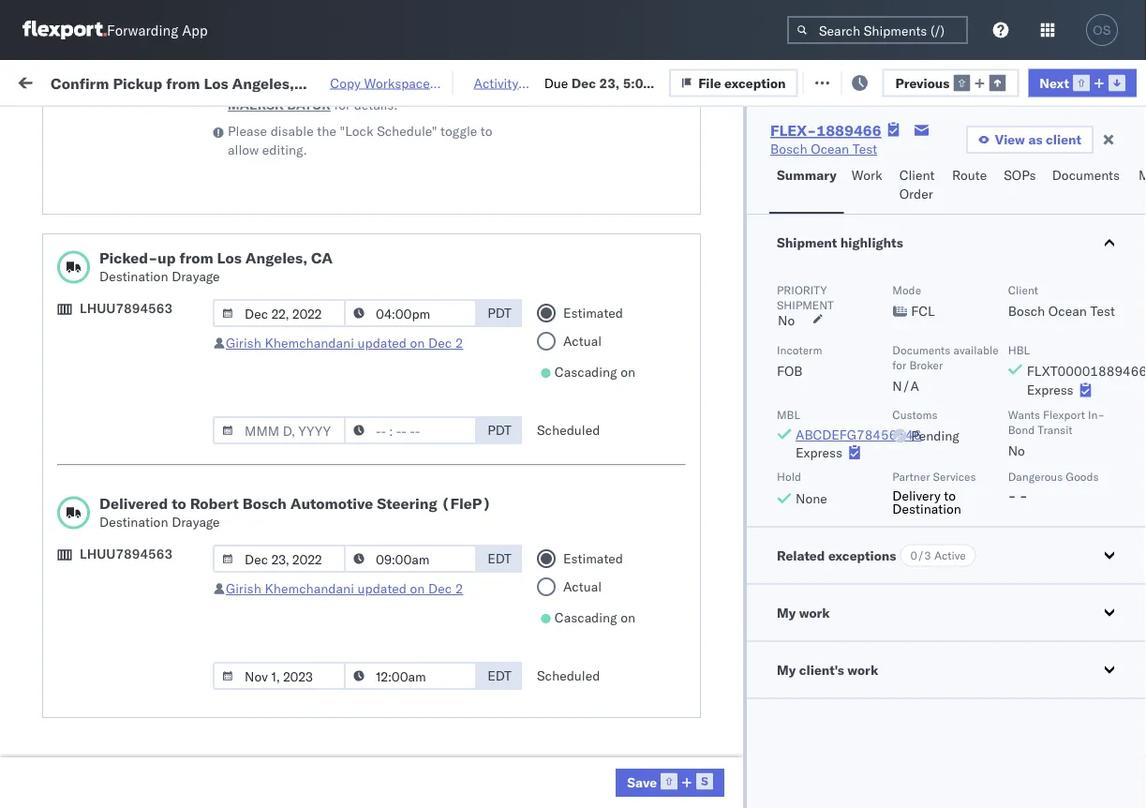 Task type: vqa. For each thing, say whether or not it's contained in the screenshot.
Forwarding App
yes



Task type: locate. For each thing, give the bounding box(es) containing it.
mst, left 9, on the top of the page
[[367, 319, 399, 336]]

0 vertical spatial customs
[[89, 309, 142, 325]]

8 pickup from the top
[[102, 721, 142, 738]]

0 vertical spatial pdt
[[488, 305, 512, 321]]

goods
[[1066, 470, 1099, 484]]

consignee inside button
[[818, 153, 871, 167]]

flex-1889466 link
[[771, 121, 882, 140]]

0 vertical spatial my work
[[17, 68, 100, 94]]

schedule delivery appointment link
[[43, 235, 231, 254], [43, 400, 231, 419], [43, 524, 231, 542], [43, 689, 231, 707]]

angeles, down upload customs clearance documents button
[[201, 350, 253, 367]]

am for upload customs clearance documents button
[[342, 319, 363, 336]]

0 vertical spatial khemchandani
[[265, 335, 354, 351]]

0 horizontal spatial file exception
[[699, 74, 786, 91]]

0 vertical spatial upload customs clearance documents
[[43, 309, 205, 344]]

no inside wants flexport in- bond transit no
[[1008, 443, 1026, 459]]

integration down the my client's work
[[818, 690, 882, 707]]

5 schedule pickup from los angeles, ca from the top
[[43, 474, 253, 509]]

due
[[544, 74, 568, 91]]

0 horizontal spatial client
[[696, 153, 726, 167]]

4 5, from the top
[[430, 278, 443, 294]]

my left client's
[[777, 661, 796, 678]]

my work down related
[[777, 604, 830, 621]]

0 horizontal spatial work
[[202, 73, 235, 89]]

to left robert at the bottom left
[[172, 494, 186, 513]]

exception down search shipments (/) text box
[[855, 73, 916, 89]]

girish
[[226, 335, 261, 351], [226, 580, 261, 597]]

vandelay west
[[818, 608, 905, 624]]

2 account from the top
[[914, 567, 963, 583]]

n/a
[[893, 378, 920, 394]]

flex-1846748 for first schedule pickup from los angeles, ca link
[[1035, 154, 1132, 171]]

-- : -- -- text field
[[344, 299, 477, 327], [344, 545, 477, 573]]

angeles, for fourth schedule pickup from los angeles, ca link
[[201, 350, 253, 367]]

6 schedule pickup from los angeles, ca from the top
[[43, 598, 253, 633]]

bosch ocean test
[[771, 141, 878, 157], [696, 154, 803, 171], [818, 154, 925, 171], [696, 195, 803, 212], [818, 195, 925, 212], [696, 237, 803, 253], [818, 237, 925, 253], [696, 278, 803, 294], [818, 278, 925, 294], [696, 319, 803, 336], [818, 319, 925, 336], [696, 360, 803, 377], [818, 360, 925, 377], [696, 402, 803, 418], [818, 402, 925, 418], [696, 443, 803, 459], [818, 443, 925, 459]]

test
[[853, 141, 878, 157], [778, 154, 803, 171], [900, 154, 925, 171], [778, 195, 803, 212], [900, 195, 925, 212], [778, 237, 803, 253], [900, 237, 925, 253], [778, 278, 803, 294], [900, 278, 925, 294], [1091, 303, 1116, 319], [778, 319, 803, 336], [900, 319, 925, 336], [778, 360, 803, 377], [900, 360, 925, 377], [778, 402, 803, 418], [900, 402, 925, 418], [778, 443, 803, 459], [900, 443, 925, 459], [876, 484, 901, 501], [886, 525, 910, 542], [886, 567, 910, 583], [886, 649, 910, 666], [886, 690, 910, 707]]

1 vertical spatial 1889466
[[1075, 360, 1132, 377]]

work inside button
[[202, 73, 235, 89]]

drayage down robert at the bottom left
[[172, 514, 220, 530]]

1 vertical spatial -- : -- -- text field
[[344, 662, 477, 690]]

from for 3rd schedule pickup from los angeles, ca link
[[146, 268, 173, 284]]

2 schedule delivery appointment from the top
[[43, 401, 231, 417]]

:
[[431, 116, 435, 130]]

express up wants
[[1027, 382, 1074, 398]]

1889466 up consignee button
[[817, 121, 882, 140]]

girish for los
[[226, 335, 261, 351]]

upload customs clearance documents inside button
[[43, 309, 205, 344]]

cascading on for picked-up from los angeles, ca
[[555, 364, 636, 380]]

8 resize handle column header from the left
[[1123, 145, 1146, 808]]

schedule delivery appointment link for 12:59 am mst, dec 14, 2022
[[43, 400, 231, 419]]

from for fifth schedule pickup from los angeles, ca link from the bottom
[[146, 185, 173, 202]]

2130387 up 2130384
[[1075, 649, 1132, 666]]

0 horizontal spatial vandelay
[[696, 608, 750, 624]]

1 vertical spatial schedule pickup from rotterdam, netherlands button
[[43, 720, 266, 760]]

file exception
[[829, 73, 916, 89], [699, 74, 786, 91]]

-- : -- -- text field for ca
[[344, 299, 477, 327]]

schedule delivery appointment button
[[43, 235, 231, 255], [43, 400, 231, 420], [43, 524, 231, 544], [43, 689, 231, 709]]

2 mmm d, yyyy text field from the top
[[213, 416, 346, 444]]

1 vertical spatial girish khemchandani updated on dec 2 button
[[226, 580, 464, 597]]

2 vertical spatial 2130387
[[1075, 649, 1132, 666]]

flexport left demo
[[696, 484, 745, 501]]

to down "services" on the bottom right of page
[[944, 487, 956, 503]]

2130384
[[1075, 690, 1132, 707]]

angeles, down mmm d, yyyy text box
[[201, 598, 253, 614]]

2130387 for schedule pickup from rotterdam, netherlands
[[1075, 567, 1132, 583]]

ocean inside client bosch ocean test
[[1049, 303, 1087, 319]]

delivery for 12:59 am mst, dec 14, 2022
[[102, 401, 150, 417]]

schedule delivery appointment link for 9:30 pm mst, jan 23, 2023
[[43, 524, 231, 542]]

schedule pickup from rotterdam, netherlands link for first schedule pickup from rotterdam, netherlands button
[[43, 555, 266, 593]]

angeles, up upload customs clearance documents button
[[201, 268, 253, 284]]

1 girish khemchandani updated on dec 2 button from the top
[[226, 335, 464, 351]]

4 schedule delivery appointment from the top
[[43, 690, 231, 706]]

pdt right 9, on the top of the page
[[488, 305, 512, 321]]

2130387 down 1893174
[[1075, 525, 1132, 542]]

3 2130387 from the top
[[1075, 649, 1132, 666]]

girish khemchandani updated on dec 2 down mmm d, yyyy text box
[[226, 580, 464, 597]]

of
[[356, 78, 368, 94]]

forwarding
[[107, 21, 178, 39]]

express up hold
[[796, 444, 843, 460]]

3 schedule pickup from los angeles, ca link from the top
[[43, 267, 266, 304]]

schedule pickup from los angeles, ca for 2nd schedule pickup from los angeles, ca link from the bottom
[[43, 474, 253, 509]]

consignee for bookings test consignee
[[904, 484, 967, 501]]

1 girish from the top
[[226, 335, 261, 351]]

flexport. image
[[23, 21, 107, 39]]

1 vertical spatial actual
[[563, 578, 602, 595]]

edt
[[488, 550, 512, 567], [488, 668, 512, 684]]

exceptions
[[829, 547, 897, 563]]

2023 for schedule pickup from los angeles, ca
[[449, 484, 482, 501]]

2 horizontal spatial for
[[893, 358, 907, 372]]

2 vertical spatial work
[[848, 661, 879, 678]]

1 horizontal spatial to
[[481, 123, 493, 139]]

0 vertical spatial 9:30
[[302, 525, 330, 542]]

from for fourth schedule pickup from los angeles, ca link
[[146, 350, 173, 367]]

exception up client name button
[[725, 74, 786, 91]]

work right import
[[202, 73, 235, 89]]

-- : -- -- text field up '12:59 am mst, jan 13, 2023'
[[344, 416, 477, 444]]

0 vertical spatial girish
[[226, 335, 261, 351]]

1 vertical spatial schedule pickup from rotterdam, netherlands link
[[43, 720, 266, 758]]

dec
[[572, 74, 596, 91], [429, 335, 452, 351], [402, 402, 426, 418], [394, 443, 418, 459], [429, 580, 452, 597]]

4 schedule pickup from los angeles, ca from the top
[[43, 350, 253, 385]]

1 vertical spatial 23,
[[417, 525, 437, 542]]

for up n/a
[[893, 358, 907, 372]]

-- : -- -- text field up 30,
[[344, 662, 477, 690]]

0 vertical spatial lhuu7894563
[[80, 300, 173, 316]]

0 vertical spatial estimated
[[563, 305, 623, 321]]

0 vertical spatial shipment
[[256, 78, 312, 94]]

flex-
[[771, 121, 817, 140], [1035, 154, 1075, 171], [1035, 195, 1075, 212], [1035, 237, 1075, 253], [1035, 278, 1075, 294], [1035, 319, 1075, 336], [1035, 360, 1075, 377], [1035, 402, 1075, 418], [1035, 484, 1075, 501], [1035, 525, 1075, 542], [1035, 567, 1075, 583], [1035, 608, 1075, 624], [1035, 649, 1075, 666], [1035, 690, 1075, 707]]

9:30 down automotive
[[302, 525, 330, 542]]

12:59 for 3rd schedule pickup from los angeles, ca link
[[302, 278, 339, 294]]

no down bond at bottom right
[[1008, 443, 1026, 459]]

2 down (flep)
[[455, 580, 464, 597]]

girish khemchandani updated on dec 2
[[226, 335, 464, 351], [226, 580, 464, 597]]

0 vertical spatial 9:30 pm mst, jan 23, 2023
[[302, 525, 473, 542]]

destination inside "delivered to robert bosch automotive steering (flep) destination drayage"
[[99, 514, 168, 530]]

1 flex-2130387 from the top
[[1035, 525, 1132, 542]]

ca for fifth schedule pickup from los angeles, ca link from the bottom
[[43, 204, 61, 220]]

active
[[935, 548, 966, 563]]

10 schedule from the top
[[43, 598, 99, 614]]

documents button
[[1045, 158, 1132, 214]]

0 vertical spatial clearance
[[145, 309, 205, 325]]

0 vertical spatial 1889466
[[817, 121, 882, 140]]

delivery inside partner services delivery to destination
[[893, 487, 941, 503]]

1 netherlands from the top
[[43, 575, 117, 592]]

1 horizontal spatial work
[[852, 167, 883, 183]]

2 schedule pickup from rotterdam, netherlands button from the top
[[43, 720, 266, 760]]

integration up exceptions
[[818, 525, 882, 542]]

work
[[52, 68, 100, 94], [799, 604, 830, 621], [848, 661, 879, 678]]

angeles, up 12:00
[[245, 248, 308, 267]]

1 vertical spatial rotterdam,
[[177, 721, 243, 738]]

destination down partner
[[893, 500, 962, 517]]

0 vertical spatial express
[[1027, 382, 1074, 398]]

am for 3rd schedule pickup from los angeles, ca button from the top of the page
[[342, 278, 363, 294]]

3 schedule delivery appointment from the top
[[43, 525, 231, 541]]

destination inside partner services delivery to destination
[[893, 500, 962, 517]]

2 12:59 from the top
[[302, 195, 339, 212]]

1 vertical spatial flexport
[[696, 484, 745, 501]]

delivery
[[102, 236, 150, 252], [102, 401, 150, 417], [94, 442, 143, 458], [893, 487, 941, 503], [102, 525, 150, 541], [102, 690, 150, 706]]

summary
[[777, 167, 837, 183]]

2 flex-2130387 from the top
[[1035, 567, 1132, 583]]

2 khemchandani from the top
[[265, 580, 354, 597]]

2130387 up 1662119
[[1075, 567, 1132, 583]]

client's
[[799, 661, 845, 678]]

1 cascading on from the top
[[555, 364, 636, 380]]

2 cascading on from the top
[[555, 609, 636, 626]]

2 vertical spatial 9:30
[[302, 649, 330, 666]]

please
[[228, 123, 267, 139]]

flexport up transit
[[1044, 407, 1086, 421]]

updated up 9:30 pm mst, jan 28, 2023
[[358, 580, 407, 597]]

3 lagerfeld from the top
[[1006, 649, 1062, 666]]

3 pickup from the top
[[102, 268, 142, 284]]

my up filtered on the left top
[[17, 68, 47, 94]]

save
[[627, 774, 657, 790]]

1 vertical spatial clearance
[[145, 639, 205, 655]]

0 vertical spatial upload customs clearance documents link
[[43, 308, 266, 345]]

girish down mmm d, yyyy text box
[[226, 580, 261, 597]]

1 vertical spatial estimated
[[563, 550, 623, 567]]

1 schedule delivery appointment from the top
[[43, 236, 231, 252]]

2 vertical spatial for
[[893, 358, 907, 372]]

netherlands
[[43, 575, 117, 592], [43, 740, 117, 757]]

2 cascading from the top
[[555, 609, 617, 626]]

file up flex-1889466 link
[[829, 73, 852, 89]]

flex-1889466 up in- in the bottom right of the page
[[1035, 360, 1132, 377]]

-- : -- -- text field
[[344, 416, 477, 444], [344, 662, 477, 690]]

documents inside upload customs clearance documents button
[[43, 328, 111, 344]]

no down priority shipment
[[778, 312, 795, 329]]

mdt, for 6th schedule pickup from los angeles, ca button from the bottom of the page
[[367, 154, 400, 171]]

0 vertical spatial 23,
[[600, 74, 620, 91]]

1 vertical spatial 9:30
[[302, 567, 330, 583]]

lagerfeld up flex-2130384
[[1006, 649, 1062, 666]]

7 schedule from the top
[[43, 474, 99, 490]]

-
[[1008, 487, 1017, 503], [1020, 487, 1028, 503], [967, 525, 975, 542], [967, 567, 975, 583], [967, 649, 975, 666], [967, 690, 975, 707]]

2 horizontal spatial work
[[848, 661, 879, 678]]

1 vertical spatial mmm d, yyyy text field
[[213, 416, 346, 444]]

consignee for flexport demo consignee
[[786, 484, 849, 501]]

0 horizontal spatial exception
[[725, 74, 786, 91]]

file exception down search shipments (/) text box
[[829, 73, 916, 89]]

integration down vandelay west
[[818, 649, 882, 666]]

2 5, from the top
[[430, 195, 443, 212]]

2 lhuu7894563 from the top
[[80, 546, 173, 562]]

client up the hbl
[[1008, 283, 1039, 297]]

1 vertical spatial upload customs clearance documents link
[[43, 638, 266, 675]]

2
[[455, 335, 464, 351], [455, 580, 464, 597]]

MMM D, YYYY text field
[[213, 299, 346, 327], [213, 416, 346, 444], [213, 662, 346, 690]]

lhuu7894563 down picked-
[[80, 300, 173, 316]]

ca inside the picked-up from los angeles, ca destination drayage
[[311, 248, 333, 267]]

up
[[158, 248, 176, 267]]

2 rotterdam, from the top
[[177, 721, 243, 738]]

girish khemchandani updated on dec 2 up "12:59 am mst, dec 14, 2022"
[[226, 335, 464, 351]]

9:30 down "delivered to robert bosch automotive steering (flep) destination drayage"
[[302, 567, 330, 583]]

priority
[[777, 283, 827, 297]]

picked-
[[99, 248, 158, 267]]

track
[[475, 73, 505, 89]]

0 vertical spatial -- : -- -- text field
[[344, 416, 477, 444]]

angeles, for first schedule pickup from los angeles, ca link
[[201, 144, 253, 160]]

2 vertical spatial my
[[777, 661, 796, 678]]

exception
[[855, 73, 916, 89], [725, 74, 786, 91]]

hold
[[777, 470, 802, 484]]

0 horizontal spatial for
[[179, 116, 194, 130]]

1 lagerfeld from the top
[[1006, 525, 1062, 542]]

flex-1889466 up transit
[[1035, 402, 1132, 418]]

pickup for fourth schedule pickup from los angeles, ca link
[[102, 350, 142, 367]]

updated left 9, on the top of the page
[[358, 335, 407, 351]]

2 estimated from the top
[[563, 550, 623, 567]]

consignee
[[818, 153, 871, 167], [786, 484, 849, 501], [904, 484, 967, 501]]

to right toggle
[[481, 123, 493, 139]]

1 appointment from the top
[[154, 236, 231, 252]]

1 mdt, from the top
[[367, 154, 400, 171]]

work up client's
[[799, 604, 830, 621]]

5 1846748 from the top
[[1075, 319, 1132, 336]]

to inside partner services delivery to destination
[[944, 487, 956, 503]]

drayage inside "delivered to robert bosch automotive steering (flep) destination drayage"
[[172, 514, 220, 530]]

9:30 pm mst, jan 28, 2023
[[302, 649, 473, 666]]

updated
[[358, 335, 407, 351], [358, 580, 407, 597]]

consignee down "services" on the bottom right of page
[[904, 484, 967, 501]]

am for second schedule pickup from los angeles, ca button from the top of the page
[[342, 195, 363, 212]]

flex id
[[1005, 153, 1040, 167]]

4 12:59 from the top
[[302, 278, 339, 294]]

0 vertical spatial drayage
[[172, 268, 220, 285]]

0 vertical spatial flexport
[[1044, 407, 1086, 421]]

delivery inside button
[[94, 442, 143, 458]]

1 schedule pickup from los angeles, ca link from the top
[[43, 143, 266, 180]]

ca for first schedule pickup from los angeles, ca link
[[43, 163, 61, 179]]

mmm d, yyyy text field for angeles,
[[213, 416, 346, 444]]

batch action button
[[1015, 67, 1137, 95]]

0 vertical spatial cascading
[[555, 364, 617, 380]]

2 vandelay from the left
[[818, 608, 872, 624]]

account
[[914, 525, 963, 542], [914, 567, 963, 583], [914, 649, 963, 666], [914, 690, 963, 707]]

dec right due
[[572, 74, 596, 91]]

mmm d, yyyy text field down the picked-up from los angeles, ca destination drayage
[[213, 299, 346, 327]]

schedule"
[[377, 123, 437, 139]]

my down related
[[777, 604, 796, 621]]

updated for ca
[[358, 335, 407, 351]]

mmm d, yyyy text field up "delivered to robert bosch automotive steering (flep) destination drayage"
[[213, 416, 346, 444]]

1 schedule delivery appointment button from the top
[[43, 235, 231, 255]]

1 vertical spatial cascading on
[[555, 609, 636, 626]]

3 schedule delivery appointment link from the top
[[43, 524, 231, 542]]

no right : on the left
[[440, 116, 455, 130]]

file right 5:00
[[699, 74, 722, 91]]

1846748 for fifth schedule pickup from los angeles, ca link from the bottom
[[1075, 195, 1132, 212]]

1 vertical spatial flex-1889466
[[1035, 360, 1132, 377]]

2 horizontal spatial no
[[1008, 443, 1026, 459]]

2 netherlands from the top
[[43, 740, 117, 757]]

pm inside due dec 23, 5:00 pm
[[572, 93, 592, 109]]

my work up filtered by:
[[17, 68, 100, 94]]

pdt up (flep)
[[488, 422, 512, 438]]

12:00 am mst, nov 9, 2022
[[302, 319, 477, 336]]

1889466
[[817, 121, 882, 140], [1075, 360, 1132, 377], [1075, 402, 1132, 418]]

lagerfeld
[[1006, 525, 1062, 542], [1006, 567, 1062, 583], [1006, 649, 1062, 666], [1006, 690, 1062, 707]]

consignee down hold
[[786, 484, 849, 501]]

route
[[952, 167, 987, 183]]

0 vertical spatial cascading on
[[555, 364, 636, 380]]

3 appointment from the top
[[154, 525, 231, 541]]

am for 6th schedule pickup from los angeles, ca button from the bottom of the page
[[342, 154, 363, 171]]

9:30
[[302, 525, 330, 542], [302, 567, 330, 583], [302, 649, 330, 666]]

partner
[[893, 470, 930, 484]]

1 1846748 from the top
[[1075, 154, 1132, 171]]

ca for fourth schedule pickup from los angeles, ca link
[[43, 369, 61, 385]]

1 vertical spatial no
[[778, 312, 795, 329]]

0 vertical spatial work
[[52, 68, 100, 94]]

from inside the picked-up from los angeles, ca destination drayage
[[179, 248, 213, 267]]

my inside my work button
[[777, 604, 796, 621]]

shipment down priority
[[777, 298, 834, 312]]

9:30 pm mst, jan 23, 2023 for schedule pickup from rotterdam, netherlands
[[302, 567, 473, 583]]

client left the name
[[696, 153, 726, 167]]

nov for second schedule pickup from los angeles, ca button from the top of the page
[[403, 195, 427, 212]]

los for 6th schedule pickup from los angeles, ca button from the bottom of the page
[[177, 144, 198, 160]]

3 schedule pickup from los angeles, ca from the top
[[43, 268, 253, 303]]

express for mbl
[[796, 444, 843, 460]]

girish khemchandani updated on dec 2 button for steering
[[226, 580, 464, 597]]

mst, down 'steering'
[[357, 567, 389, 583]]

1 vertical spatial 9:30 pm mst, jan 23, 2023
[[302, 567, 473, 583]]

9 schedule from the top
[[43, 556, 99, 573]]

integration down exceptions
[[818, 567, 882, 583]]

girish left 12:00
[[226, 335, 261, 351]]

-- : -- -- text field down 'steering'
[[344, 545, 477, 573]]

1 vertical spatial 2130387
[[1075, 567, 1132, 583]]

flex
[[1005, 153, 1026, 167]]

2022
[[446, 154, 478, 171], [446, 195, 478, 212], [446, 237, 478, 253], [446, 278, 478, 294], [445, 319, 477, 336], [453, 402, 486, 418], [445, 443, 478, 459]]

1 horizontal spatial shipment
[[777, 298, 834, 312]]

flex-1889466 for schedule delivery appointment
[[1035, 402, 1132, 418]]

import work
[[156, 73, 235, 89]]

1 2130387 from the top
[[1075, 525, 1132, 542]]

blocked,
[[229, 116, 276, 130]]

1 vertical spatial lhuu7894563
[[80, 546, 173, 562]]

0 vertical spatial no
[[440, 116, 455, 130]]

for left work,
[[179, 116, 194, 130]]

am
[[342, 154, 363, 171], [342, 195, 363, 212], [342, 237, 363, 253], [342, 278, 363, 294], [342, 319, 363, 336], [342, 402, 363, 418], [334, 443, 355, 459], [342, 484, 363, 501]]

0 horizontal spatial to
[[172, 494, 186, 513]]

9:30 for schedule pickup from rotterdam, netherlands
[[302, 567, 330, 583]]

1846748 for 3rd schedule pickup from los angeles, ca link
[[1075, 278, 1132, 294]]

client for client name
[[696, 153, 726, 167]]

angeles,
[[201, 144, 253, 160], [201, 185, 253, 202], [245, 248, 308, 267], [201, 268, 253, 284], [201, 350, 253, 367], [201, 474, 253, 490], [201, 598, 253, 614]]

2023 for schedule delivery appointment
[[440, 525, 473, 542]]

client up order
[[900, 167, 935, 183]]

2 pickup from the top
[[102, 185, 142, 202]]

abcdefg78456546
[[796, 427, 922, 443]]

lagerfeld up flex-1662119
[[1006, 567, 1062, 583]]

flxt00001889466
[[1027, 363, 1147, 379]]

vandelay
[[696, 608, 750, 624], [818, 608, 872, 624]]

destination down picked-
[[99, 268, 168, 285]]

1 upload customs clearance documents from the top
[[43, 309, 205, 344]]

angeles, down allow at the left top
[[201, 185, 253, 202]]

shipment for this
[[256, 78, 312, 94]]

schedule
[[43, 144, 99, 160], [43, 185, 99, 202], [43, 236, 99, 252], [43, 268, 99, 284], [43, 350, 99, 367], [43, 401, 99, 417], [43, 474, 99, 490], [43, 525, 99, 541], [43, 556, 99, 573], [43, 598, 99, 614], [43, 690, 99, 706], [43, 721, 99, 738]]

1889466 down flxt00001889466
[[1075, 402, 1132, 418]]

work inside button
[[848, 661, 879, 678]]

1 horizontal spatial express
[[1027, 382, 1074, 398]]

drayage down up
[[172, 268, 220, 285]]

2 flex-1846748 from the top
[[1035, 195, 1132, 212]]

edt for mmm d, yyyy text box
[[488, 550, 512, 567]]

4 flex-1846748 from the top
[[1035, 278, 1132, 294]]

angeles, down please
[[201, 144, 253, 160]]

759
[[342, 73, 367, 89]]

girish khemchandani updated on dec 2 button up "12:59 am mst, dec 14, 2022"
[[226, 335, 464, 351]]

2 schedule pickup from rotterdam, netherlands from the top
[[43, 721, 243, 757]]

4 lagerfeld from the top
[[1006, 690, 1062, 707]]

due dec 23, 5:00 pm
[[544, 74, 652, 109]]

angeles, up robert at the bottom left
[[201, 474, 253, 490]]

flex-1889466 up summary
[[771, 121, 882, 140]]

1 vertical spatial work
[[852, 167, 883, 183]]

destination inside the picked-up from los angeles, ca destination drayage
[[99, 268, 168, 285]]

1 horizontal spatial flexport
[[1044, 407, 1086, 421]]

1 horizontal spatial work
[[799, 604, 830, 621]]

1 vertical spatial schedule pickup from rotterdam, netherlands
[[43, 721, 243, 757]]

4 1846748 from the top
[[1075, 278, 1132, 294]]

shipment inside this shipment is part of a vessel sailing. see maersk batur for details.
[[256, 78, 312, 94]]

client
[[1046, 131, 1082, 148]]

1 vertical spatial -- : -- -- text field
[[344, 545, 477, 573]]

mst, up 6:30 pm mst, jan 30, 2023
[[357, 649, 389, 666]]

1 vertical spatial 2
[[455, 580, 464, 597]]

0 vertical spatial schedule pickup from rotterdam, netherlands
[[43, 556, 243, 592]]

destination down delivered
[[99, 514, 168, 530]]

flex-1889466 for schedule pickup from los angeles, ca
[[1035, 360, 1132, 377]]

1 2 from the top
[[455, 335, 464, 351]]

los for sixth schedule pickup from los angeles, ca button from the top of the page
[[177, 598, 198, 614]]

1 vertical spatial express
[[796, 444, 843, 460]]

2 9:30 pm mst, jan 23, 2023 from the top
[[302, 567, 473, 583]]

lagerfeld down dangerous goods - -
[[1006, 525, 1062, 542]]

2 vertical spatial 1889466
[[1075, 402, 1132, 418]]

mmm d, yyyy text field up 6:30
[[213, 662, 346, 690]]

-- : -- -- text field right 12:00
[[344, 299, 477, 327]]

consignee down flex-1889466 link
[[818, 153, 871, 167]]

1 vertical spatial shipment
[[777, 298, 834, 312]]

7 ocean fcl from the top
[[574, 773, 639, 789]]

netherlands for schedule pickup from rotterdam, netherlands 'link' associated with first schedule pickup from rotterdam, netherlands button
[[43, 575, 117, 592]]

resize handle column header
[[268, 145, 291, 808], [476, 145, 499, 808], [542, 145, 564, 808], [664, 145, 686, 808], [786, 145, 808, 808], [973, 145, 996, 808], [1113, 145, 1135, 808], [1123, 145, 1146, 808]]

2 horizontal spatial client
[[1008, 283, 1039, 297]]

girish khemchandani updated on dec 2 button down mmm d, yyyy text box
[[226, 580, 464, 597]]

editing.
[[262, 142, 307, 158]]

0 vertical spatial for
[[334, 97, 351, 113]]

bosch
[[771, 141, 808, 157], [696, 154, 733, 171], [818, 154, 855, 171], [696, 195, 733, 212], [818, 195, 855, 212], [696, 237, 733, 253], [818, 237, 855, 253], [696, 278, 733, 294], [818, 278, 855, 294], [1008, 303, 1046, 319], [696, 319, 733, 336], [818, 319, 855, 336], [696, 360, 733, 377], [818, 360, 855, 377], [696, 402, 733, 418], [818, 402, 855, 418], [696, 443, 733, 459], [818, 443, 855, 459], [243, 494, 287, 513]]

my client's work
[[777, 661, 879, 678]]

1 vertical spatial drayage
[[172, 514, 220, 530]]

schedule pickup from los angeles, ca for 3rd schedule pickup from los angeles, ca link
[[43, 268, 253, 303]]

759 at risk
[[342, 73, 407, 89]]

karl
[[978, 525, 1002, 542], [978, 567, 1002, 583], [978, 649, 1002, 666], [978, 690, 1002, 707]]

0 horizontal spatial flexport
[[696, 484, 745, 501]]

shipment up maersk batur link
[[256, 78, 312, 94]]

3 account from the top
[[914, 649, 963, 666]]

cascading on
[[555, 364, 636, 380], [555, 609, 636, 626]]

3 flex-2130387 from the top
[[1035, 649, 1132, 666]]

1 updated from the top
[[358, 335, 407, 351]]

9,
[[429, 319, 442, 336]]

import work button
[[149, 60, 242, 102]]

1 drayage from the top
[[172, 268, 220, 285]]

1 girish khemchandani updated on dec 2 from the top
[[226, 335, 464, 351]]

2 girish khemchandani updated on dec 2 button from the top
[[226, 580, 464, 597]]

batur
[[287, 97, 331, 113]]

2 vertical spatial no
[[1008, 443, 1026, 459]]

4 pickup from the top
[[102, 350, 142, 367]]

3 resize handle column header from the left
[[542, 145, 564, 808]]

1 12:59 am mdt, nov 5, 2022 from the top
[[302, 154, 478, 171]]

test inside client bosch ocean test
[[1091, 303, 1116, 319]]

0 vertical spatial scheduled
[[537, 422, 600, 438]]

route button
[[945, 158, 997, 214]]

lhuu7894563 down delivered
[[80, 546, 173, 562]]

2 9:30 from the top
[[302, 567, 330, 583]]

schedule delivery appointment for 12:59 am mdt, nov 5, 2022
[[43, 236, 231, 252]]

upload inside button
[[43, 309, 86, 325]]

2 vertical spatial flex-1889466
[[1035, 402, 1132, 418]]

my work
[[17, 68, 100, 94], [777, 604, 830, 621]]

khemchandani for angeles,
[[265, 335, 354, 351]]

work right client's
[[848, 661, 879, 678]]

3 schedule delivery appointment button from the top
[[43, 524, 231, 544]]

0 vertical spatial 2
[[455, 335, 464, 351]]

los for 3rd schedule pickup from los angeles, ca button from the top of the page
[[177, 268, 198, 284]]

toggle
[[441, 123, 477, 139]]

0 vertical spatial flex-2130387
[[1035, 525, 1132, 542]]

2 schedule delivery appointment link from the top
[[43, 400, 231, 419]]

from for 2nd schedule pickup from los angeles, ca link from the bottom
[[146, 474, 173, 490]]

1 vertical spatial upload
[[43, 639, 86, 655]]

1 karl from the top
[[978, 525, 1002, 542]]

ca for 6th schedule pickup from los angeles, ca link from the top of the page
[[43, 616, 61, 633]]

file exception up client name button
[[699, 74, 786, 91]]

related
[[777, 547, 825, 563]]

0 vertical spatial actual
[[563, 333, 602, 349]]

3 1846748 from the top
[[1075, 237, 1132, 253]]

12:59 am mst, dec 14, 2022
[[302, 402, 486, 418]]

4 schedule delivery appointment button from the top
[[43, 689, 231, 709]]

9:30 pm mst, jan 23, 2023 for schedule delivery appointment
[[302, 525, 473, 542]]

2 appointment from the top
[[154, 401, 231, 417]]

flex-2130387 for schedule pickup from rotterdam, netherlands
[[1035, 567, 1132, 583]]

destination
[[99, 268, 168, 285], [893, 500, 962, 517], [99, 514, 168, 530]]

girish khemchandani updated on dec 2 for ca
[[226, 335, 464, 351]]

2 girish khemchandani updated on dec 2 from the top
[[226, 580, 464, 597]]

0/3 active
[[911, 548, 966, 563]]

2 right 9, on the top of the page
[[455, 335, 464, 351]]

0 vertical spatial schedule pickup from rotterdam, netherlands button
[[43, 555, 266, 595]]

flexport inside wants flexport in- bond transit no
[[1044, 407, 1086, 421]]

4 schedule pickup from los angeles, ca link from the top
[[43, 349, 266, 387]]

flex-2130387 down flex-1893174
[[1035, 525, 1132, 542]]

bosch inside "delivered to robert bosch automotive steering (flep) destination drayage"
[[243, 494, 287, 513]]

mdt,
[[367, 154, 400, 171], [367, 195, 400, 212], [367, 237, 400, 253], [367, 278, 400, 294]]

my inside my client's work button
[[777, 661, 796, 678]]

flex-1846748 for 1st upload customs clearance documents 'link' from the top
[[1035, 319, 1132, 336]]

2 vertical spatial 23,
[[417, 567, 437, 583]]

0 vertical spatial rotterdam,
[[177, 556, 243, 573]]

0 vertical spatial 2130387
[[1075, 525, 1132, 542]]

9:30 up 6:30
[[302, 649, 330, 666]]

1 schedule pickup from rotterdam, netherlands link from the top
[[43, 555, 266, 593]]

2 schedule pickup from los angeles, ca link from the top
[[43, 184, 266, 222]]

1 vertical spatial girish
[[226, 580, 261, 597]]

1889466 for schedule pickup from los angeles, ca
[[1075, 360, 1132, 377]]

bosch inside client bosch ocean test
[[1008, 303, 1046, 319]]

0 vertical spatial girish khemchandani updated on dec 2 button
[[226, 335, 464, 351]]

work up by:
[[52, 68, 100, 94]]

1 actual from the top
[[563, 333, 602, 349]]

schedule pickup from los angeles, ca for first schedule pickup from los angeles, ca link
[[43, 144, 253, 179]]

24,
[[421, 443, 442, 459]]

pickup for fifth schedule pickup from los angeles, ca link from the bottom
[[102, 185, 142, 202]]

edt for automotive mmm d, yyyy text field
[[488, 668, 512, 684]]

nov for 6th schedule pickup from los angeles, ca button from the bottom of the page
[[403, 154, 427, 171]]

lagerfeld left 2130384
[[1006, 690, 1062, 707]]

appointment for 12:59 am mdt, nov 5, 2022
[[154, 236, 231, 252]]

for down part at the top of the page
[[334, 97, 351, 113]]

flex-2130387
[[1035, 525, 1132, 542], [1035, 567, 1132, 583], [1035, 649, 1132, 666]]

lhuu7894563 for picked-up from los angeles, ca
[[80, 300, 173, 316]]

1889466 up in- in the bottom right of the page
[[1075, 360, 1132, 377]]

customs
[[89, 309, 142, 325], [893, 407, 938, 421], [89, 639, 142, 655]]



Task type: describe. For each thing, give the bounding box(es) containing it.
2 clearance from the top
[[145, 639, 205, 655]]

5 schedule pickup from los angeles, ca button from the top
[[43, 473, 266, 512]]

4 integration test account - karl lagerfeld from the top
[[818, 690, 1062, 707]]

0 vertical spatial flex-1889466
[[771, 121, 882, 140]]

jan for schedule pickup from los angeles, ca
[[402, 484, 423, 501]]

from for schedule pickup from rotterdam, netherlands 'link' associated with second schedule pickup from rotterdam, netherlands button from the top
[[146, 721, 173, 738]]

1 schedule from the top
[[43, 144, 99, 160]]

as
[[1029, 131, 1043, 148]]

23, inside due dec 23, 5:00 pm
[[600, 74, 620, 91]]

bookings
[[818, 484, 872, 501]]

related exceptions
[[777, 547, 897, 563]]

highlights
[[841, 234, 904, 251]]

12:59 am mst, jan 13, 2023
[[302, 484, 482, 501]]

0 horizontal spatial file
[[699, 74, 722, 91]]

estimated for delivered to robert bosch automotive steering (flep)
[[563, 550, 623, 567]]

angeles, for 2nd schedule pickup from los angeles, ca link from the bottom
[[201, 474, 253, 490]]

(0)
[[302, 73, 327, 89]]

flex-2130387 for schedule delivery appointment
[[1035, 525, 1132, 542]]

delivery for 9:30 pm mst, jan 23, 2023
[[102, 525, 150, 541]]

4 account from the top
[[914, 690, 963, 707]]

bond
[[1008, 422, 1035, 436]]

demo
[[748, 484, 783, 501]]

3 schedule pickup from los angeles, ca button from the top
[[43, 267, 266, 306]]

flex-1893174
[[1035, 484, 1132, 501]]

6 pickup from the top
[[102, 556, 142, 573]]

none
[[796, 490, 828, 506]]

delivery for 7:00 am mst, dec 24, 2022
[[94, 442, 143, 458]]

1 horizontal spatial file
[[829, 73, 852, 89]]

205
[[429, 73, 453, 89]]

los for 5th schedule pickup from los angeles, ca button
[[177, 474, 198, 490]]

my work inside button
[[777, 604, 830, 621]]

schedule delivery appointment button for 12:59 am mst, dec 14, 2022
[[43, 400, 231, 420]]

cascading on for delivered to robert bosch automotive steering (flep)
[[555, 609, 636, 626]]

3 5, from the top
[[430, 237, 443, 253]]

deadline
[[302, 153, 347, 167]]

5:00
[[623, 74, 652, 91]]

1 schedule pickup from los angeles, ca button from the top
[[43, 143, 266, 182]]

1 pdt from the top
[[488, 305, 512, 321]]

23, for schedule delivery appointment
[[417, 525, 437, 542]]

disable
[[271, 123, 314, 139]]

4 schedule pickup from los angeles, ca button from the top
[[43, 349, 266, 389]]

shipment for priority
[[777, 298, 834, 312]]

appointment for 9:30 pm mst, jan 23, 2023
[[154, 525, 231, 541]]

dec left 24,
[[394, 443, 418, 459]]

5 schedule from the top
[[43, 350, 99, 367]]

Search Shipments (/) text field
[[788, 16, 968, 44]]

west
[[875, 608, 905, 624]]

3 9:30 from the top
[[302, 649, 330, 666]]

6 schedule pickup from los angeles, ca link from the top
[[43, 597, 266, 634]]

mbl
[[777, 407, 801, 421]]

jan for schedule pickup from rotterdam, netherlands
[[393, 567, 413, 583]]

batch
[[1044, 73, 1081, 89]]

3 12:59 from the top
[[302, 237, 339, 253]]

client order button
[[892, 158, 945, 214]]

allow
[[228, 142, 259, 158]]

1846748 for first schedule pickup from los angeles, ca link
[[1075, 154, 1132, 171]]

0/3
[[911, 548, 932, 563]]

to inside please disable the "lock schedule" toggle to allow editing.
[[481, 123, 493, 139]]

the
[[317, 123, 336, 139]]

12:59 for 2nd schedule pickup from los angeles, ca link from the bottom
[[302, 484, 339, 501]]

pickup for 6th schedule pickup from los angeles, ca link from the top of the page
[[102, 598, 142, 614]]

dec inside due dec 23, 5:00 pm
[[572, 74, 596, 91]]

drayage inside the picked-up from los angeles, ca destination drayage
[[172, 268, 220, 285]]

2023 for schedule pickup from rotterdam, netherlands
[[440, 567, 473, 583]]

3 karl from the top
[[978, 649, 1002, 666]]

girish for bosch
[[226, 580, 261, 597]]

to inside "delivered to robert bosch automotive steering (flep) destination drayage"
[[172, 494, 186, 513]]

2 pdt from the top
[[488, 422, 512, 438]]

2 integration from the top
[[818, 567, 882, 583]]

next
[[1040, 74, 1070, 91]]

documents available for broker n/a
[[893, 343, 999, 394]]

confirm delivery
[[43, 442, 143, 458]]

schedule delivery appointment button for 12:59 am mdt, nov 5, 2022
[[43, 235, 231, 255]]

my for my work button at the right bottom
[[777, 604, 796, 621]]

3 integration from the top
[[818, 649, 882, 666]]

previous button
[[883, 69, 1019, 97]]

4 ocean fcl from the top
[[574, 360, 639, 377]]

mst, up '12:59 am mst, jan 13, 2023'
[[358, 443, 390, 459]]

sops
[[1004, 167, 1037, 183]]

11 schedule from the top
[[43, 690, 99, 706]]

angeles, for 6th schedule pickup from los angeles, ca link from the top of the page
[[201, 598, 253, 614]]

13,
[[426, 484, 446, 501]]

1 upload customs clearance documents link from the top
[[43, 308, 266, 345]]

actions
[[1090, 153, 1129, 167]]

confirm
[[43, 442, 91, 458]]

1 integration from the top
[[818, 525, 882, 542]]

scheduled for picked-up from los angeles, ca
[[537, 422, 600, 438]]

mst, down '12:59 am mst, jan 13, 2023'
[[357, 525, 389, 542]]

summary button
[[770, 158, 844, 214]]

mdt, for 3rd schedule pickup from los angeles, ca button from the top of the page
[[367, 278, 400, 294]]

2 for steering
[[455, 580, 464, 597]]

2 12:59 am mdt, nov 5, 2022 from the top
[[302, 195, 478, 212]]

schedule delivery appointment button for 9:30 pm mst, jan 23, 2023
[[43, 524, 231, 544]]

7:00
[[302, 443, 330, 459]]

id
[[1029, 153, 1040, 167]]

1 vertical spatial for
[[179, 116, 194, 130]]

5 12:59 from the top
[[302, 402, 339, 418]]

2 vertical spatial customs
[[89, 639, 142, 655]]

is
[[315, 78, 325, 94]]

-- : -- -- text field for ca
[[344, 416, 477, 444]]

ca for 3rd schedule pickup from los angeles, ca link
[[43, 286, 61, 303]]

snoozed : no
[[388, 116, 455, 130]]

1 account from the top
[[914, 525, 963, 542]]

vessel
[[382, 78, 419, 94]]

partner services delivery to destination
[[893, 470, 976, 517]]

filtered
[[19, 115, 64, 131]]

-- : -- -- text field for steering
[[344, 662, 477, 690]]

6 resize handle column header from the left
[[973, 145, 996, 808]]

for inside documents available for broker n/a
[[893, 358, 907, 372]]

2 for ca
[[455, 335, 464, 351]]

work inside button
[[852, 167, 883, 183]]

1 integration test account - karl lagerfeld from the top
[[818, 525, 1062, 542]]

12:59 for fifth schedule pickup from los angeles, ca link from the bottom
[[302, 195, 339, 212]]

nov for 3rd schedule pickup from los angeles, ca button from the top of the page
[[403, 278, 427, 294]]

2 resize handle column header from the left
[[476, 145, 499, 808]]

documents inside documents available for broker n/a
[[893, 343, 951, 357]]

sops button
[[997, 158, 1045, 214]]

1 horizontal spatial exception
[[855, 73, 916, 89]]

1 ocean fcl from the top
[[574, 195, 639, 212]]

3 ocean fcl from the top
[[574, 319, 639, 336]]

nov for upload customs clearance documents button
[[402, 319, 426, 336]]

bosch ocean test link
[[771, 140, 878, 158]]

2 integration test account - karl lagerfeld from the top
[[818, 567, 1062, 583]]

client bosch ocean test
[[1008, 283, 1116, 319]]

MMM D, YYYY text field
[[213, 545, 346, 573]]

delivery for 12:59 am mdt, nov 5, 2022
[[102, 236, 150, 252]]

1 mmm d, yyyy text field from the top
[[213, 299, 346, 327]]

3 schedule from the top
[[43, 236, 99, 252]]

3 12:59 am mdt, nov 5, 2022 from the top
[[302, 237, 478, 253]]

message (0)
[[250, 73, 327, 89]]

express for hbl
[[1027, 382, 1074, 398]]

dangerous
[[1008, 470, 1063, 484]]

am for confirm delivery button
[[334, 443, 355, 459]]

schedule pickup from rotterdam, netherlands link for second schedule pickup from rotterdam, netherlands button from the top
[[43, 720, 266, 758]]

5 schedule pickup from los angeles, ca link from the top
[[43, 473, 266, 510]]

from for first schedule pickup from los angeles, ca link
[[146, 144, 173, 160]]

1889466 for schedule delivery appointment
[[1075, 402, 1132, 418]]

4 karl from the top
[[978, 690, 1002, 707]]

1 horizontal spatial no
[[778, 312, 795, 329]]

7 resize handle column header from the left
[[1113, 145, 1135, 808]]

schedule delivery appointment link for 12:59 am mdt, nov 5, 2022
[[43, 235, 231, 254]]

0 horizontal spatial no
[[440, 116, 455, 130]]

0 horizontal spatial my work
[[17, 68, 100, 94]]

4 appointment from the top
[[154, 690, 231, 706]]

lhuu7894563 for delivered to robert bosch automotive steering (flep)
[[80, 546, 173, 562]]

schedule delivery appointment for 12:59 am mst, dec 14, 2022
[[43, 401, 231, 417]]

1 horizontal spatial file exception
[[829, 73, 916, 89]]

appointment for 12:59 am mst, dec 14, 2022
[[154, 401, 231, 417]]

shipment
[[777, 234, 837, 251]]

from for 6th schedule pickup from los angeles, ca link from the top of the page
[[146, 598, 173, 614]]

6 schedule pickup from los angeles, ca button from the top
[[43, 597, 266, 636]]

7:00 am mst, dec 24, 2022
[[302, 443, 478, 459]]

4 integration from the top
[[818, 690, 882, 707]]

6 schedule from the top
[[43, 401, 99, 417]]

work inside button
[[799, 604, 830, 621]]

hbl
[[1008, 343, 1030, 357]]

picked-up from los angeles, ca destination drayage
[[99, 248, 333, 285]]

Search Work text field
[[518, 67, 723, 95]]

4 schedule from the top
[[43, 268, 99, 284]]

client order
[[900, 167, 935, 202]]

los inside the picked-up from los angeles, ca destination drayage
[[217, 248, 242, 267]]

3 integration test account - karl lagerfeld from the top
[[818, 649, 1062, 666]]

confirm delivery button
[[43, 441, 143, 462]]

2 ocean fcl from the top
[[574, 237, 639, 253]]

4 resize handle column header from the left
[[664, 145, 686, 808]]

client name button
[[686, 149, 789, 168]]

2130387 for schedule delivery appointment
[[1075, 525, 1132, 542]]

for inside this shipment is part of a vessel sailing. see maersk batur for details.
[[334, 97, 351, 113]]

from for schedule pickup from rotterdam, netherlands 'link' associated with first schedule pickup from rotterdam, netherlands button
[[146, 556, 173, 573]]

client inside client bosch ocean test
[[1008, 283, 1039, 297]]

6:30 pm mst, jan 30, 2023
[[302, 690, 473, 707]]

my client's work button
[[747, 642, 1147, 698]]

8 schedule from the top
[[43, 525, 99, 541]]

1 5, from the top
[[430, 154, 443, 171]]

30,
[[417, 690, 437, 707]]

in
[[279, 116, 290, 130]]

at
[[370, 73, 382, 89]]

mmm d, yyyy text field for automotive
[[213, 662, 346, 690]]

1 schedule pickup from rotterdam, netherlands from the top
[[43, 556, 243, 592]]

pickup for 3rd schedule pickup from los angeles, ca link
[[102, 268, 142, 284]]

upload customs clearance documents button
[[43, 308, 266, 347]]

mst, up 7:00 am mst, dec 24, 2022 on the left of page
[[367, 402, 399, 418]]

schedule pickup from los angeles, ca for fifth schedule pickup from los angeles, ca link from the bottom
[[43, 185, 253, 220]]

1 schedule pickup from rotterdam, netherlands button from the top
[[43, 555, 266, 595]]

ready
[[142, 116, 176, 130]]

estimated for picked-up from los angeles, ca
[[563, 305, 623, 321]]

confirm delivery link
[[43, 441, 143, 460]]

import
[[156, 73, 199, 89]]

0 horizontal spatial work
[[52, 68, 100, 94]]

scheduled for delivered to robert bosch automotive steering (flep)
[[537, 668, 600, 684]]

1893174
[[1075, 484, 1132, 501]]

flex-2130384
[[1035, 690, 1132, 707]]

5 ocean fcl from the top
[[574, 567, 639, 583]]

actual for delivered to robert bosch automotive steering (flep)
[[563, 578, 602, 595]]

flex id button
[[996, 149, 1127, 168]]

girish khemchandani updated on dec 2 for steering
[[226, 580, 464, 597]]

workitem
[[21, 153, 70, 167]]

los for 3rd schedule pickup from los angeles, ca button from the bottom
[[177, 350, 198, 367]]

forwarding app link
[[23, 21, 208, 39]]

mdt, for second schedule pickup from los angeles, ca button from the top of the page
[[367, 195, 400, 212]]

1 rotterdam, from the top
[[177, 556, 243, 573]]

schedule delivery appointment for 9:30 pm mst, jan 23, 2023
[[43, 525, 231, 541]]

netherlands for schedule pickup from rotterdam, netherlands 'link' associated with second schedule pickup from rotterdam, netherlands button from the top
[[43, 740, 117, 757]]

clearance inside button
[[145, 309, 205, 325]]

pending
[[912, 428, 960, 444]]

customs inside upload customs clearance documents button
[[89, 309, 142, 325]]

filtered by:
[[19, 115, 86, 131]]

os
[[1094, 23, 1112, 37]]

2 lagerfeld from the top
[[1006, 567, 1062, 583]]

dec left 14,
[[402, 402, 426, 418]]

los for second schedule pickup from los angeles, ca button from the top of the page
[[177, 185, 198, 202]]

14,
[[430, 402, 450, 418]]

2 upload customs clearance documents from the top
[[43, 639, 205, 674]]

flexport demo consignee
[[696, 484, 849, 501]]

mst, down 9:30 pm mst, jan 28, 2023
[[357, 690, 389, 707]]

0 vertical spatial my
[[17, 68, 47, 94]]

angeles, for 3rd schedule pickup from los angeles, ca link
[[201, 268, 253, 284]]

client name
[[696, 153, 759, 167]]

1 vertical spatial customs
[[893, 407, 938, 421]]

batch action
[[1044, 73, 1125, 89]]

205 on track
[[429, 73, 505, 89]]

2 schedule pickup from los angeles, ca button from the top
[[43, 184, 266, 224]]

view as client
[[995, 131, 1082, 148]]

4 schedule delivery appointment link from the top
[[43, 689, 231, 707]]

12 schedule from the top
[[43, 721, 99, 738]]

schedule pickup from los angeles, ca for fourth schedule pickup from los angeles, ca link
[[43, 350, 253, 385]]

vandelay for vandelay west
[[818, 608, 872, 624]]

dec up 14,
[[429, 335, 452, 351]]

1 resize handle column header from the left
[[268, 145, 291, 808]]

schedule pickup from los angeles, ca for 6th schedule pickup from los angeles, ca link from the top of the page
[[43, 598, 253, 633]]

flex-1846748 for fifth schedule pickup from los angeles, ca link from the bottom
[[1035, 195, 1132, 212]]

6:30
[[302, 690, 330, 707]]

work,
[[197, 116, 227, 130]]

pickup for first schedule pickup from los angeles, ca link
[[102, 144, 142, 160]]

forwarding app
[[107, 21, 208, 39]]

5 resize handle column header from the left
[[786, 145, 808, 808]]

4 12:59 am mdt, nov 5, 2022 from the top
[[302, 278, 478, 294]]

this
[[228, 78, 253, 94]]

6 ocean fcl from the top
[[574, 608, 639, 624]]

client for client order
[[900, 167, 935, 183]]

maersk
[[228, 97, 284, 113]]

mode
[[893, 283, 922, 297]]

3 flex-1846748 from the top
[[1035, 237, 1132, 253]]

3 mdt, from the top
[[367, 237, 400, 253]]

2 schedule from the top
[[43, 185, 99, 202]]

khemchandani for automotive
[[265, 580, 354, 597]]

angeles, inside the picked-up from los angeles, ca destination drayage
[[245, 248, 308, 267]]

2 upload customs clearance documents link from the top
[[43, 638, 266, 675]]

services
[[933, 470, 976, 484]]

9:30 for schedule delivery appointment
[[302, 525, 330, 542]]

fob
[[777, 363, 803, 379]]

mst, down 7:00 am mst, dec 24, 2022 on the left of page
[[367, 484, 399, 501]]

dec up 28,
[[429, 580, 452, 597]]

see
[[469, 78, 491, 94]]

my for my client's work button
[[777, 661, 796, 678]]

12:00
[[302, 319, 339, 336]]

documents inside documents button
[[1053, 167, 1120, 183]]

flex-1846748 for 3rd schedule pickup from los angeles, ca link
[[1035, 278, 1132, 294]]

priority shipment
[[777, 283, 834, 312]]

maersk batur link
[[228, 96, 331, 114]]

2 karl from the top
[[978, 567, 1002, 583]]

2 upload from the top
[[43, 639, 86, 655]]

by:
[[68, 115, 86, 131]]



